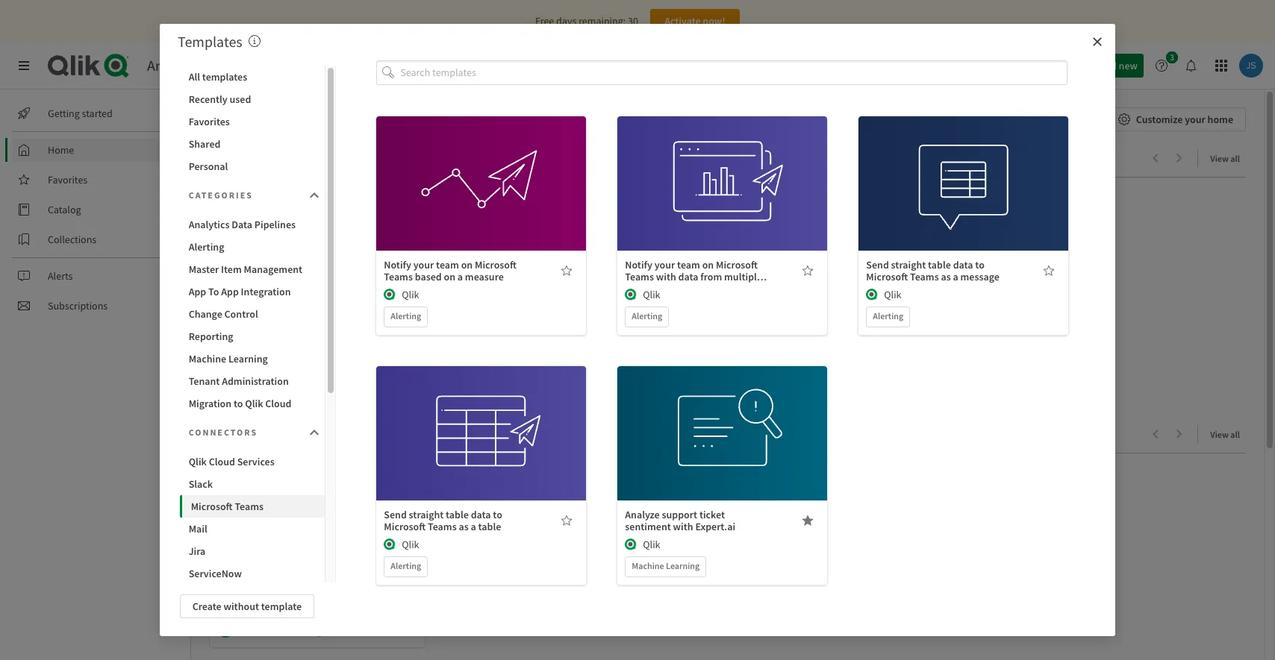 Task type: vqa. For each thing, say whether or not it's contained in the screenshot.
Owner in the left top of the page
no



Task type: describe. For each thing, give the bounding box(es) containing it.
recently used button
[[180, 88, 325, 111]]

change
[[189, 308, 222, 321]]

data for send straight table data to microsoft teams as a table
[[471, 508, 491, 522]]

microsoft inside "notify your team on microsoft teams based on a measure"
[[475, 258, 517, 272]]

app for analytics to explore
[[241, 334, 258, 347]]

templates
[[202, 70, 247, 84]]

with inside 'notify your team on microsoft teams with data from multiple apps'
[[656, 270, 676, 283]]

qlik inside the migration to qlik cloud button
[[245, 397, 263, 411]]

microsoft inside button
[[191, 500, 233, 514]]

connectors button
[[180, 418, 325, 448]]

ask
[[978, 59, 994, 72]]

use template button for table
[[435, 405, 528, 429]]

0 horizontal spatial on
[[444, 270, 456, 283]]

mail
[[189, 523, 207, 536]]

reporting
[[189, 330, 233, 344]]

analytics to explore link
[[230, 149, 362, 168]]

home main content
[[185, 90, 1275, 661]]

view for analytics to explore
[[1211, 153, 1229, 164]]

qlik for notify your team on microsoft teams with data from multiple apps
[[643, 288, 661, 301]]

on for a
[[461, 258, 473, 272]]

templates are pre-built automations that help you automate common business workflows. get started by selecting one of the pre-built templates or choose the blank canvas to build an automation from scratch. image
[[248, 35, 260, 47]]

details button for message
[[917, 188, 1011, 212]]

move collection image for analytics
[[209, 150, 224, 165]]

use template button for multiple
[[676, 155, 769, 179]]

updated for recently used
[[235, 626, 268, 637]]

home
[[1208, 113, 1234, 126]]

team for data
[[677, 258, 700, 272]]

shared button
[[180, 133, 325, 155]]

getting started
[[48, 107, 113, 120]]

recently inside button
[[189, 93, 228, 106]]

notify your team on microsoft teams based on a measure
[[384, 258, 517, 283]]

free
[[535, 14, 554, 28]]

jacob simon image
[[219, 349, 232, 362]]

activate
[[665, 14, 701, 28]]

use template for multiple
[[693, 160, 752, 174]]

navigation pane element
[[0, 96, 190, 324]]

use template button for message
[[917, 155, 1011, 179]]

alerting button
[[180, 236, 325, 258]]

view all for analytics to explore
[[1211, 153, 1240, 164]]

all for recently used
[[1231, 429, 1240, 441]]

template inside create without template button
[[261, 600, 302, 614]]

a for message
[[953, 270, 959, 283]]

1 horizontal spatial machine
[[632, 561, 664, 572]]

started
[[82, 107, 113, 120]]

customize
[[1136, 113, 1183, 126]]

1 horizontal spatial machine learning
[[632, 561, 700, 572]]

subscriptions
[[48, 299, 108, 313]]

home link
[[12, 138, 179, 162]]

control
[[224, 308, 258, 321]]

services inside button
[[237, 456, 275, 469]]

notify for notify your team on microsoft teams with data from multiple apps
[[625, 258, 653, 272]]

slack
[[189, 478, 213, 491]]

analyze
[[625, 508, 660, 522]]

from
[[701, 270, 722, 283]]

apps
[[625, 282, 647, 295]]

shared
[[189, 137, 221, 151]]

add to favorites image for message
[[1043, 265, 1055, 277]]

qlik image for analyze support ticket sentiment with expert.ai
[[625, 539, 637, 551]]

tenant administration button
[[180, 370, 325, 393]]

notify for notify your team on microsoft teams based on a measure
[[384, 258, 411, 272]]

support
[[662, 508, 698, 522]]

to inside send straight table data to microsoft teams as a table
[[493, 508, 502, 522]]

machine inside button
[[189, 352, 226, 366]]

1 vertical spatial cloud
[[209, 456, 235, 469]]

send for send straight table data to microsoft teams as a message
[[866, 258, 889, 272]]

Search templates text field
[[400, 60, 1068, 85]]

searchbar element
[[683, 54, 944, 78]]

administration
[[222, 375, 289, 388]]

collections
[[48, 233, 96, 246]]

table for table
[[446, 508, 469, 522]]

tenant
[[189, 375, 220, 388]]

microsoft inside send straight table data to microsoft teams as a table
[[384, 520, 426, 534]]

remaining:
[[579, 14, 626, 28]]

use template for measure
[[452, 160, 511, 174]]

remove from favorites image
[[802, 515, 814, 527]]

straight for send straight table data to microsoft teams as a message
[[891, 258, 926, 272]]

recently used link
[[230, 426, 325, 444]]

2 app from the left
[[221, 285, 239, 299]]

template for message
[[953, 160, 994, 174]]

use for message
[[934, 160, 951, 174]]

alerts
[[48, 270, 73, 283]]

all for analytics to explore
[[1231, 153, 1240, 164]]

template for multiple
[[712, 160, 752, 174]]

details for measure
[[466, 193, 497, 207]]

all templates
[[189, 70, 247, 84]]

use template button for measure
[[435, 155, 528, 179]]

master item management
[[189, 263, 303, 276]]

app to app integration button
[[180, 281, 325, 303]]

to
[[208, 285, 219, 299]]

tenant administration
[[189, 375, 289, 388]]

teams inside send straight table data to microsoft teams as a message
[[910, 270, 939, 283]]

updated 10 minutes ago for recently
[[235, 626, 326, 637]]

your for customize your home
[[1185, 113, 1206, 126]]

add to favorites image for table
[[561, 515, 573, 527]]

personal element for used
[[305, 588, 329, 612]]

details button for multiple
[[676, 188, 769, 212]]

measure
[[465, 270, 504, 283]]

getting started link
[[12, 102, 179, 125]]

on for from
[[702, 258, 714, 272]]

move collection image for recently
[[209, 427, 224, 442]]

10 for analytics
[[269, 350, 278, 361]]

ago for to
[[312, 350, 326, 361]]

close image
[[1092, 36, 1104, 48]]

teams inside button
[[235, 500, 264, 514]]

qlik cloud services button
[[180, 451, 325, 473]]

item
[[221, 263, 242, 276]]

qlik inside qlik cloud services button
[[189, 456, 207, 469]]

sentiment
[[625, 520, 671, 534]]

integration
[[241, 285, 291, 299]]

alerts link
[[12, 264, 179, 288]]

analytics for analytics services
[[147, 56, 204, 75]]

qlik for send straight table data to microsoft teams as a table
[[402, 538, 419, 552]]

data
[[232, 218, 252, 231]]

a for table
[[471, 520, 476, 534]]

explore
[[308, 149, 356, 168]]

servicenow
[[189, 568, 242, 581]]

notify your team on microsoft teams with data from multiple apps
[[625, 258, 762, 295]]

app for recently used
[[241, 610, 258, 624]]

details for table
[[466, 443, 497, 457]]

teams inside 'notify your team on microsoft teams with data from multiple apps'
[[625, 270, 654, 283]]

advisor
[[1029, 59, 1063, 72]]

your for notify your team on microsoft teams with data from multiple apps
[[655, 258, 675, 272]]

getting
[[48, 107, 80, 120]]

migration to qlik cloud
[[189, 397, 292, 411]]

machine learning inside button
[[189, 352, 268, 366]]

1 vertical spatial learning
[[666, 561, 700, 572]]

qlik image for send straight table data to microsoft teams as a table
[[384, 539, 396, 551]]

expert.ai
[[696, 520, 736, 534]]

view all for recently used
[[1211, 429, 1240, 441]]

analytics for analytics to explore
[[230, 149, 288, 168]]

as for message
[[941, 270, 951, 283]]

subscriptions link
[[12, 294, 179, 318]]

add to favorites image for notify your team on microsoft teams with data from multiple apps
[[802, 265, 814, 277]]

categories
[[189, 190, 253, 201]]

home inside navigation pane 'element'
[[48, 143, 74, 157]]

microsoft inside 'notify your team on microsoft teams with data from multiple apps'
[[716, 258, 758, 272]]

management
[[244, 263, 303, 276]]

master
[[189, 263, 219, 276]]

qlik for analyze support ticket sentiment with expert.ai
[[643, 538, 661, 552]]

qlik for send straight table data to microsoft teams as a message
[[884, 288, 902, 301]]

your for notify your team on microsoft teams based on a measure
[[414, 258, 434, 272]]

qlik image for notify your team on microsoft teams with data from multiple apps
[[625, 289, 637, 301]]

jira
[[189, 545, 206, 559]]

recently used inside home main content
[[230, 426, 319, 444]]

1 horizontal spatial table
[[478, 520, 501, 534]]

jacob simon element for analytics to explore
[[219, 349, 232, 362]]

favorites link
[[12, 168, 179, 192]]

all templates button
[[180, 66, 325, 88]]

create without template
[[192, 600, 302, 614]]

with inside analyze support ticket sentiment with expert.ai
[[673, 520, 693, 534]]



Task type: locate. For each thing, give the bounding box(es) containing it.
team for on
[[436, 258, 459, 272]]

a inside send straight table data to microsoft teams as a message
[[953, 270, 959, 283]]

2 all from the top
[[1231, 429, 1240, 441]]

analyze support ticket sentiment with expert.ai
[[625, 508, 736, 534]]

1 add to favorites image from the left
[[561, 265, 573, 277]]

1 view all from the top
[[1211, 153, 1240, 164]]

1 vertical spatial used
[[289, 426, 319, 444]]

0 vertical spatial with
[[656, 270, 676, 283]]

0 vertical spatial services
[[206, 56, 258, 75]]

2 horizontal spatial table
[[928, 258, 951, 272]]

collections link
[[12, 228, 179, 252]]

1 all from the top
[[1231, 153, 1240, 164]]

favorites button
[[180, 111, 325, 133]]

1 horizontal spatial favorites
[[189, 115, 230, 128]]

1 vertical spatial recently used
[[230, 426, 319, 444]]

1 vertical spatial home
[[48, 143, 74, 157]]

0 horizontal spatial as
[[459, 520, 469, 534]]

first up jacob simon image
[[219, 610, 239, 624]]

1 horizontal spatial qlik image
[[866, 289, 878, 301]]

qlik image
[[866, 289, 878, 301], [384, 539, 396, 551]]

personal element for to
[[305, 312, 329, 336]]

1 vertical spatial view all
[[1211, 429, 1240, 441]]

1 vertical spatial all
[[1231, 429, 1240, 441]]

your left home
[[1185, 113, 1206, 126]]

use for multiple
[[693, 160, 710, 174]]

send straight table data to microsoft teams as a table
[[384, 508, 502, 534]]

machine learning
[[189, 352, 268, 366], [632, 561, 700, 572]]

0 horizontal spatial home
[[48, 143, 74, 157]]

slack button
[[180, 473, 325, 496]]

template for measure
[[471, 160, 511, 174]]

machine down the sentiment
[[632, 561, 664, 572]]

2 view from the top
[[1211, 429, 1229, 441]]

used inside home main content
[[289, 426, 319, 444]]

qlik image
[[384, 289, 396, 301], [625, 289, 637, 301], [625, 539, 637, 551]]

use template for message
[[934, 160, 994, 174]]

2 app from the top
[[241, 610, 258, 624]]

alerting down apps
[[632, 310, 663, 322]]

alerting down based
[[391, 310, 421, 322]]

1 updated 10 minutes ago from the top
[[235, 350, 326, 361]]

first app up jacob simon image
[[219, 610, 258, 624]]

analytics down favorites button
[[230, 149, 288, 168]]

activate now!
[[665, 14, 726, 28]]

your
[[1185, 113, 1206, 126], [414, 258, 434, 272], [655, 258, 675, 272]]

alerting for notify your team on microsoft teams based on a measure
[[391, 310, 421, 322]]

learning down analyze support ticket sentiment with expert.ai
[[666, 561, 700, 572]]

close sidebar menu image
[[18, 60, 30, 72]]

0 vertical spatial machine
[[189, 352, 226, 366]]

table
[[928, 258, 951, 272], [446, 508, 469, 522], [478, 520, 501, 534]]

migration
[[189, 397, 232, 411]]

1 view from the top
[[1211, 153, 1229, 164]]

jacob simon element
[[219, 349, 232, 362], [219, 625, 232, 638]]

0 vertical spatial as
[[941, 270, 951, 283]]

1 vertical spatial straight
[[409, 508, 444, 522]]

app left to
[[189, 285, 206, 299]]

1 vertical spatial view all link
[[1211, 425, 1246, 444]]

2 horizontal spatial on
[[702, 258, 714, 272]]

qlik for notify your team on microsoft teams based on a measure
[[402, 288, 419, 301]]

days
[[556, 14, 577, 28]]

0 vertical spatial move collection image
[[209, 150, 224, 165]]

updated 10 minutes ago for analytics
[[235, 350, 326, 361]]

1 horizontal spatial recently
[[230, 426, 286, 444]]

microsoft teams button
[[180, 496, 325, 518]]

1 ago from the top
[[312, 350, 326, 361]]

use for measure
[[452, 160, 468, 174]]

1 horizontal spatial add to favorites image
[[1043, 265, 1055, 277]]

change control button
[[180, 303, 325, 326]]

1 vertical spatial machine
[[632, 561, 664, 572]]

straight inside send straight table data to microsoft teams as a table
[[409, 508, 444, 522]]

home inside main content
[[209, 108, 255, 131]]

updated down create without template button
[[235, 626, 268, 637]]

first app for analytics to explore
[[219, 334, 258, 347]]

table inside send straight table data to microsoft teams as a message
[[928, 258, 951, 272]]

to inside send straight table data to microsoft teams as a message
[[975, 258, 985, 272]]

1 vertical spatial updated 10 minutes ago
[[235, 626, 326, 637]]

1 first app from the top
[[219, 334, 258, 347]]

1 horizontal spatial straight
[[891, 258, 926, 272]]

to inside home main content
[[291, 149, 305, 168]]

now!
[[703, 14, 726, 28]]

ago for used
[[312, 626, 326, 637]]

recently used inside button
[[189, 93, 251, 106]]

0 vertical spatial jacob simon element
[[219, 349, 232, 362]]

a
[[458, 270, 463, 283], [953, 270, 959, 283], [471, 520, 476, 534]]

qlik image for notify your team on microsoft teams based on a measure
[[384, 289, 396, 301]]

microsoft inside send straight table data to microsoft teams as a message
[[866, 270, 908, 283]]

1 app from the top
[[241, 334, 258, 347]]

view all link for analytics to explore
[[1211, 149, 1246, 167]]

details button for measure
[[435, 188, 528, 212]]

2 ago from the top
[[312, 626, 326, 637]]

1 vertical spatial ago
[[312, 626, 326, 637]]

1 vertical spatial jacob simon element
[[219, 625, 232, 638]]

add to favorites image
[[1043, 265, 1055, 277], [561, 515, 573, 527]]

0 vertical spatial favorites
[[189, 115, 230, 128]]

learning down reporting button
[[228, 352, 268, 366]]

move collection image down migration
[[209, 427, 224, 442]]

data inside send straight table data to microsoft teams as a message
[[953, 258, 973, 272]]

your left "from"
[[655, 258, 675, 272]]

1 minutes from the top
[[280, 350, 311, 361]]

a inside send straight table data to microsoft teams as a table
[[471, 520, 476, 534]]

data inside 'notify your team on microsoft teams with data from multiple apps'
[[678, 270, 699, 283]]

0 horizontal spatial notify
[[384, 258, 411, 272]]

master item management button
[[180, 258, 325, 281]]

first app for recently used
[[219, 610, 258, 624]]

1 vertical spatial first
[[219, 610, 239, 624]]

alerting for notify your team on microsoft teams with data from multiple apps
[[632, 310, 663, 322]]

based
[[415, 270, 442, 283]]

updated for analytics to explore
[[235, 350, 268, 361]]

1 horizontal spatial learning
[[666, 561, 700, 572]]

catalog
[[48, 203, 81, 217]]

send inside send straight table data to microsoft teams as a message
[[866, 258, 889, 272]]

first app
[[219, 334, 258, 347], [219, 610, 258, 624]]

send inside send straight table data to microsoft teams as a table
[[384, 508, 407, 522]]

all
[[189, 70, 200, 84]]

minutes for used
[[280, 626, 311, 637]]

0 vertical spatial minutes
[[280, 350, 311, 361]]

servicenow button
[[180, 563, 325, 585]]

app to app integration
[[189, 285, 291, 299]]

with left ticket
[[673, 520, 693, 534]]

analytics down templates
[[147, 56, 204, 75]]

2 first from the top
[[219, 610, 239, 624]]

analytics down categories
[[189, 218, 230, 231]]

template for table
[[471, 410, 511, 424]]

alerting down send straight table data to microsoft teams as a table
[[391, 561, 421, 572]]

used up favorites button
[[230, 93, 251, 106]]

qlik image for send straight table data to microsoft teams as a message
[[866, 289, 878, 301]]

1 10 from the top
[[269, 350, 278, 361]]

add to favorites image for notify your team on microsoft teams based on a measure
[[561, 265, 573, 277]]

connectors
[[189, 427, 258, 438]]

reporting button
[[180, 326, 325, 348]]

data for send straight table data to microsoft teams as a message
[[953, 258, 973, 272]]

1 horizontal spatial on
[[461, 258, 473, 272]]

your left measure
[[414, 258, 434, 272]]

first up jacob simon icon
[[219, 334, 239, 347]]

details button for table
[[435, 438, 528, 462]]

1 vertical spatial move collection image
[[209, 427, 224, 442]]

0 vertical spatial straight
[[891, 258, 926, 272]]

0 horizontal spatial team
[[436, 258, 459, 272]]

details
[[466, 193, 497, 207], [707, 193, 738, 207], [949, 193, 979, 207], [466, 443, 497, 457], [707, 443, 738, 457]]

a inside "notify your team on microsoft teams based on a measure"
[[458, 270, 463, 283]]

1 view all link from the top
[[1211, 149, 1246, 167]]

jacob simon image
[[219, 625, 232, 638]]

customize your home button
[[1109, 108, 1246, 131]]

0 horizontal spatial machine
[[189, 352, 226, 366]]

your inside "notify your team on microsoft teams based on a measure"
[[414, 258, 434, 272]]

migration to qlik cloud button
[[180, 393, 325, 415]]

on inside 'notify your team on microsoft teams with data from multiple apps'
[[702, 258, 714, 272]]

2 first app from the top
[[219, 610, 258, 624]]

0 horizontal spatial data
[[471, 508, 491, 522]]

send straight table data to microsoft teams as a message
[[866, 258, 1000, 283]]

move collection image up categories
[[209, 150, 224, 165]]

teams inside send straight table data to microsoft teams as a table
[[428, 520, 457, 534]]

jacob simon element for recently used
[[219, 625, 232, 638]]

0 vertical spatial view all
[[1211, 153, 1240, 164]]

0 horizontal spatial straight
[[409, 508, 444, 522]]

qlik cloud services
[[189, 456, 275, 469]]

1 vertical spatial as
[[459, 520, 469, 534]]

cloud
[[265, 397, 292, 411], [209, 456, 235, 469]]

0 vertical spatial learning
[[228, 352, 268, 366]]

0 vertical spatial 10
[[269, 350, 278, 361]]

recently used down all templates
[[189, 93, 251, 106]]

analytics data pipelines
[[189, 218, 296, 231]]

free days remaining: 30
[[535, 14, 638, 28]]

used up qlik cloud services button
[[289, 426, 319, 444]]

1 vertical spatial view
[[1211, 429, 1229, 441]]

2 jacob simon element from the top
[[219, 625, 232, 638]]

0 horizontal spatial add to favorites image
[[561, 515, 573, 527]]

send
[[866, 258, 889, 272], [384, 508, 407, 522]]

mail button
[[180, 518, 325, 541]]

notify inside 'notify your team on microsoft teams with data from multiple apps'
[[625, 258, 653, 272]]

10 for recently
[[269, 626, 278, 637]]

straight for send straight table data to microsoft teams as a table
[[409, 508, 444, 522]]

team inside "notify your team on microsoft teams based on a measure"
[[436, 258, 459, 272]]

table for message
[[928, 258, 951, 272]]

home
[[209, 108, 255, 131], [48, 143, 74, 157]]

1 horizontal spatial used
[[289, 426, 319, 444]]

personal
[[189, 160, 228, 173]]

personal element down servicenow button at the left bottom
[[305, 588, 329, 612]]

analytics to explore
[[230, 149, 356, 168]]

1 move collection image from the top
[[209, 150, 224, 165]]

app
[[241, 334, 258, 347], [241, 610, 258, 624]]

2 add to favorites image from the left
[[802, 265, 814, 277]]

2 personal element from the top
[[305, 588, 329, 612]]

1 app from the left
[[189, 285, 206, 299]]

alerting for send straight table data to microsoft teams as a message
[[873, 310, 904, 322]]

alerting for send straight table data to microsoft teams as a table
[[391, 561, 421, 572]]

use template button
[[435, 155, 528, 179], [676, 155, 769, 179], [917, 155, 1011, 179], [435, 405, 528, 429], [676, 405, 769, 429]]

notify up apps
[[625, 258, 653, 272]]

2 horizontal spatial data
[[953, 258, 973, 272]]

0 vertical spatial all
[[1231, 153, 1240, 164]]

1 horizontal spatial send
[[866, 258, 889, 272]]

as for table
[[459, 520, 469, 534]]

straight
[[891, 258, 926, 272], [409, 508, 444, 522]]

1 vertical spatial updated
[[235, 626, 268, 637]]

home up the shared "button"
[[209, 108, 255, 131]]

templates are pre-built automations that help you automate common business workflows. get started by selecting one of the pre-built templates or choose the blank canvas to build an automation from scratch. tooltip
[[248, 32, 260, 51]]

0 horizontal spatial recently
[[189, 93, 228, 106]]

0 horizontal spatial your
[[414, 258, 434, 272]]

favorites inside button
[[189, 115, 230, 128]]

2 notify from the left
[[625, 258, 653, 272]]

view all link
[[1211, 149, 1246, 167], [1211, 425, 1246, 444]]

app down servicenow button at the left bottom
[[241, 610, 258, 624]]

machine learning button
[[180, 348, 325, 370]]

recently used up qlik cloud services button
[[230, 426, 319, 444]]

favorites inside navigation pane 'element'
[[48, 173, 88, 187]]

0 vertical spatial view all link
[[1211, 149, 1246, 167]]

add to favorites image
[[561, 265, 573, 277], [802, 265, 814, 277]]

0 vertical spatial recently used
[[189, 93, 251, 106]]

view for recently used
[[1211, 429, 1229, 441]]

team left measure
[[436, 258, 459, 272]]

1 vertical spatial analytics
[[230, 149, 288, 168]]

0 horizontal spatial a
[[458, 270, 463, 283]]

0 vertical spatial first app
[[219, 334, 258, 347]]

1 personal element from the top
[[305, 312, 329, 336]]

home down getting
[[48, 143, 74, 157]]

recently up qlik cloud services button
[[230, 426, 286, 444]]

1 horizontal spatial team
[[677, 258, 700, 272]]

0 vertical spatial add to favorites image
[[1043, 265, 1055, 277]]

1 jacob simon element from the top
[[219, 349, 232, 362]]

0 horizontal spatial favorites
[[48, 173, 88, 187]]

2 horizontal spatial your
[[1185, 113, 1206, 126]]

on
[[461, 258, 473, 272], [702, 258, 714, 272], [444, 270, 456, 283]]

0 horizontal spatial table
[[446, 508, 469, 522]]

0 vertical spatial used
[[230, 93, 251, 106]]

1 vertical spatial 10
[[269, 626, 278, 637]]

insight
[[996, 59, 1027, 72]]

2 updated 10 minutes ago from the top
[[235, 626, 326, 637]]

0 vertical spatial analytics
[[147, 56, 204, 75]]

2 horizontal spatial a
[[953, 270, 959, 283]]

multiple
[[724, 270, 762, 283]]

0 vertical spatial qlik image
[[866, 289, 878, 301]]

first app up jacob simon icon
[[219, 334, 258, 347]]

0 vertical spatial updated 10 minutes ago
[[235, 350, 326, 361]]

ticket
[[700, 508, 725, 522]]

2 10 from the top
[[269, 626, 278, 637]]

recently used
[[189, 93, 251, 106], [230, 426, 319, 444]]

1 vertical spatial first app
[[219, 610, 258, 624]]

move collection image
[[209, 150, 224, 165], [209, 427, 224, 442]]

first for recently used
[[219, 610, 239, 624]]

2 updated from the top
[[235, 626, 268, 637]]

alerting down send straight table data to microsoft teams as a message
[[873, 310, 904, 322]]

templates
[[178, 32, 242, 51]]

machine up tenant
[[189, 352, 226, 366]]

send for send straight table data to microsoft teams as a table
[[384, 508, 407, 522]]

as inside send straight table data to microsoft teams as a message
[[941, 270, 951, 283]]

updated 10 minutes ago down reporting button
[[235, 350, 326, 361]]

machine learning up tenant administration
[[189, 352, 268, 366]]

your inside button
[[1185, 113, 1206, 126]]

jira button
[[180, 541, 325, 563]]

10 down create without template button
[[269, 626, 278, 637]]

1 vertical spatial personal element
[[305, 588, 329, 612]]

0 horizontal spatial qlik image
[[384, 539, 396, 551]]

analytics for analytics data pipelines
[[189, 218, 230, 231]]

0 horizontal spatial app
[[189, 285, 206, 299]]

2 minutes from the top
[[280, 626, 311, 637]]

analytics services element
[[147, 56, 258, 75]]

1 horizontal spatial your
[[655, 258, 675, 272]]

customize your home
[[1136, 113, 1234, 126]]

minutes down create without template
[[280, 626, 311, 637]]

personal element
[[305, 312, 329, 336], [305, 588, 329, 612]]

app right to
[[221, 285, 239, 299]]

updated 10 minutes ago down create without template
[[235, 626, 326, 637]]

0 vertical spatial personal element
[[305, 312, 329, 336]]

without
[[224, 600, 259, 614]]

2 team from the left
[[677, 258, 700, 272]]

first for analytics to explore
[[219, 334, 239, 347]]

categories button
[[180, 181, 325, 211]]

recently down all templates
[[189, 93, 228, 106]]

0 horizontal spatial machine learning
[[189, 352, 268, 366]]

analytics inside home main content
[[230, 149, 288, 168]]

2 move collection image from the top
[[209, 427, 224, 442]]

with right apps
[[656, 270, 676, 283]]

analytics data pipelines button
[[180, 214, 325, 236]]

1 vertical spatial qlik image
[[384, 539, 396, 551]]

analytics inside button
[[189, 218, 230, 231]]

0 horizontal spatial cloud
[[209, 456, 235, 469]]

notify
[[384, 258, 411, 272], [625, 258, 653, 272]]

10
[[269, 350, 278, 361], [269, 626, 278, 637]]

use for table
[[452, 410, 468, 424]]

personal element down app to app integration button
[[305, 312, 329, 336]]

2 view all link from the top
[[1211, 425, 1246, 444]]

details for multiple
[[707, 193, 738, 207]]

10 down reporting button
[[269, 350, 278, 361]]

notify inside "notify your team on microsoft teams based on a measure"
[[384, 258, 411, 272]]

learning inside button
[[228, 352, 268, 366]]

your inside 'notify your team on microsoft teams with data from multiple apps'
[[655, 258, 675, 272]]

microsoft teams
[[191, 500, 264, 514]]

updated down reporting button
[[235, 350, 268, 361]]

used inside 'recently used' button
[[230, 93, 251, 106]]

1 updated from the top
[[235, 350, 268, 361]]

notify left based
[[384, 258, 411, 272]]

alerting inside button
[[189, 240, 224, 254]]

minutes
[[280, 350, 311, 361], [280, 626, 311, 637]]

favorites up shared
[[189, 115, 230, 128]]

activate now! link
[[650, 9, 740, 33]]

1 vertical spatial app
[[241, 610, 258, 624]]

minutes down reporting button
[[280, 350, 311, 361]]

to
[[291, 149, 305, 168], [975, 258, 985, 272], [234, 397, 243, 411], [493, 508, 502, 522]]

message
[[961, 270, 1000, 283]]

machine
[[189, 352, 226, 366], [632, 561, 664, 572]]

recently inside home main content
[[230, 426, 286, 444]]

1 horizontal spatial home
[[209, 108, 255, 131]]

details for message
[[949, 193, 979, 207]]

ask insight advisor
[[978, 59, 1063, 72]]

0 vertical spatial home
[[209, 108, 255, 131]]

1 notify from the left
[[384, 258, 411, 272]]

data inside send straight table data to microsoft teams as a table
[[471, 508, 491, 522]]

all
[[1231, 153, 1240, 164], [1231, 429, 1240, 441]]

1 first from the top
[[219, 334, 239, 347]]

use template for table
[[452, 410, 511, 424]]

0 vertical spatial machine learning
[[189, 352, 268, 366]]

cloud up recently used link
[[265, 397, 292, 411]]

0 vertical spatial send
[[866, 258, 889, 272]]

a for measure
[[458, 270, 463, 283]]

1 vertical spatial recently
[[230, 426, 286, 444]]

0 vertical spatial recently
[[189, 93, 228, 106]]

machine learning down the sentiment
[[632, 561, 700, 572]]

learning
[[228, 352, 268, 366], [666, 561, 700, 572]]

1 horizontal spatial notify
[[625, 258, 653, 272]]

favorites up catalog
[[48, 173, 88, 187]]

straight inside send straight table data to microsoft teams as a message
[[891, 258, 926, 272]]

1 horizontal spatial cloud
[[265, 397, 292, 411]]

pipelines
[[255, 218, 296, 231]]

0 vertical spatial updated
[[235, 350, 268, 361]]

alerting up master
[[189, 240, 224, 254]]

team left "from"
[[677, 258, 700, 272]]

as inside send straight table data to microsoft teams as a table
[[459, 520, 469, 534]]

change control
[[189, 308, 258, 321]]

favorites
[[189, 115, 230, 128], [48, 173, 88, 187]]

team inside 'notify your team on microsoft teams with data from multiple apps'
[[677, 258, 700, 272]]

to inside button
[[234, 397, 243, 411]]

0 horizontal spatial add to favorites image
[[561, 265, 573, 277]]

2 view all from the top
[[1211, 429, 1240, 441]]

0 vertical spatial ago
[[312, 350, 326, 361]]

1 vertical spatial minutes
[[280, 626, 311, 637]]

app
[[189, 285, 206, 299], [221, 285, 239, 299]]

0 horizontal spatial learning
[[228, 352, 268, 366]]

1 vertical spatial services
[[237, 456, 275, 469]]

create
[[192, 600, 222, 614]]

use
[[452, 160, 468, 174], [693, 160, 710, 174], [934, 160, 951, 174], [452, 410, 468, 424], [693, 410, 710, 424]]

1 vertical spatial add to favorites image
[[561, 515, 573, 527]]

jacob simon element down reporting
[[219, 349, 232, 362]]

qlik image down send straight table data to microsoft teams as a message
[[866, 289, 878, 301]]

Search text field
[[707, 54, 944, 78]]

ask insight advisor button
[[953, 54, 1069, 78]]

0 horizontal spatial send
[[384, 508, 407, 522]]

qlik image down send straight table data to microsoft teams as a table
[[384, 539, 396, 551]]

minutes for to
[[280, 350, 311, 361]]

1 vertical spatial with
[[673, 520, 693, 534]]

jacob simon element down the without
[[219, 625, 232, 638]]

as
[[941, 270, 951, 283], [459, 520, 469, 534]]

teams
[[384, 270, 413, 283], [625, 270, 654, 283], [910, 270, 939, 283], [235, 500, 264, 514], [428, 520, 457, 534]]

create without template button
[[180, 595, 314, 619]]

catalog link
[[12, 198, 179, 222]]

teams inside "notify your team on microsoft teams based on a measure"
[[384, 270, 413, 283]]

0 vertical spatial view
[[1211, 153, 1229, 164]]

view all link for recently used
[[1211, 425, 1246, 444]]

ago
[[312, 350, 326, 361], [312, 626, 326, 637]]

cloud down connectors
[[209, 456, 235, 469]]

1 vertical spatial favorites
[[48, 173, 88, 187]]

app up "machine learning" button at the left bottom
[[241, 334, 258, 347]]

personal button
[[180, 155, 325, 178]]

analytics services
[[147, 56, 258, 75]]

1 team from the left
[[436, 258, 459, 272]]



